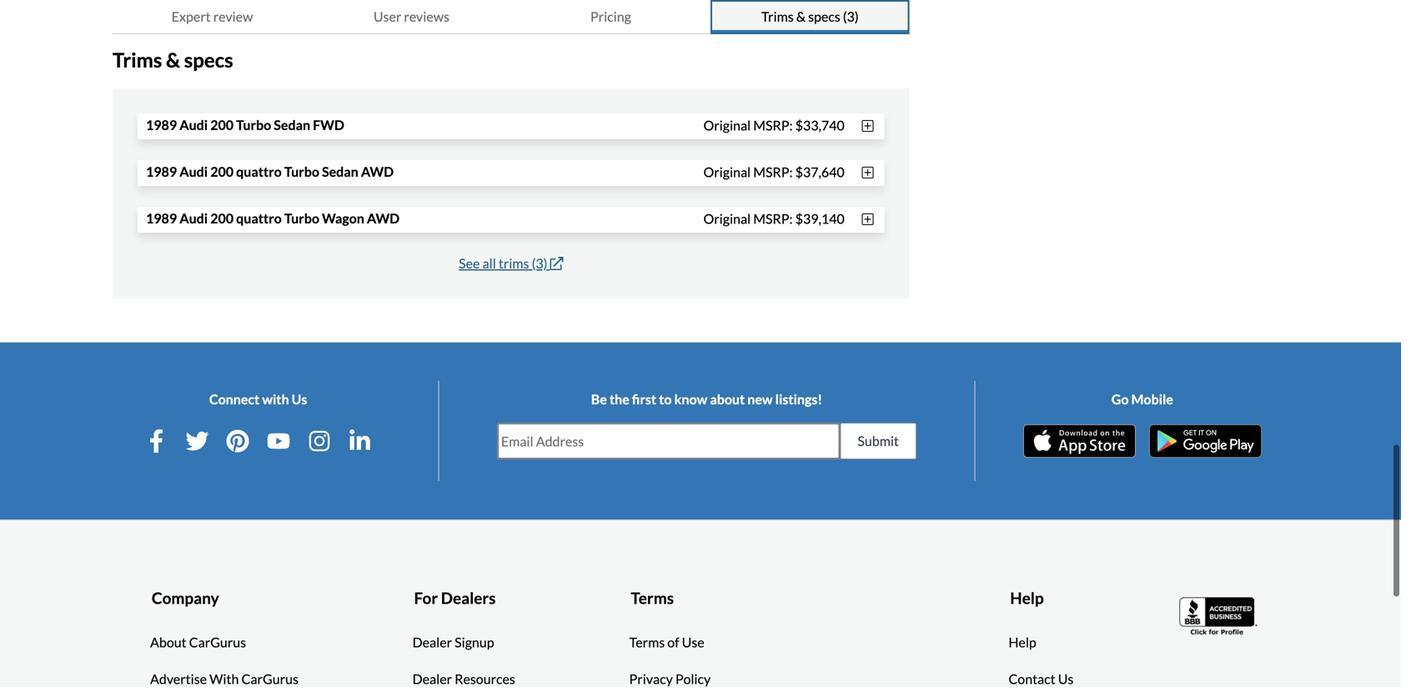 Task type: locate. For each thing, give the bounding box(es) containing it.
connect with us
[[209, 391, 307, 408]]

audi for 1989 audi 200 quattro turbo sedan awd
[[180, 164, 208, 180]]

original up original msrp: $37,640
[[704, 117, 751, 133]]

1 audi from the top
[[180, 117, 208, 133]]

get it on google play image
[[1150, 425, 1262, 458]]

plus square image right $39,140
[[860, 213, 877, 226]]

0 horizontal spatial trims
[[113, 48, 162, 72]]

0 vertical spatial 200
[[210, 117, 234, 133]]

trims
[[762, 8, 794, 25], [113, 48, 162, 72]]

$33,740
[[796, 117, 845, 133]]

all
[[483, 255, 496, 272]]

0 vertical spatial awd
[[361, 164, 394, 180]]

see
[[459, 255, 480, 272]]

1 msrp: from the top
[[754, 117, 793, 133]]

3 original from the top
[[704, 211, 751, 227]]

0 horizontal spatial specs
[[184, 48, 233, 72]]

1 vertical spatial specs
[[184, 48, 233, 72]]

1 horizontal spatial trims
[[762, 8, 794, 25]]

specs for trims & specs
[[184, 48, 233, 72]]

facebook image
[[145, 430, 168, 453]]

0 vertical spatial original
[[704, 117, 751, 133]]

1 vertical spatial turbo
[[284, 164, 320, 180]]

turbo
[[236, 117, 271, 133], [284, 164, 320, 180], [284, 210, 320, 227]]

1 vertical spatial original
[[704, 164, 751, 180]]

specs
[[809, 8, 841, 25], [184, 48, 233, 72]]

plus square image down plus square image
[[860, 166, 877, 179]]

0 vertical spatial quattro
[[236, 164, 282, 180]]

2 msrp: from the top
[[754, 164, 793, 180]]

with
[[262, 391, 289, 408]]

help
[[1011, 589, 1044, 608], [1009, 635, 1037, 651]]

plus square image for $39,140
[[860, 213, 877, 226]]

1989
[[146, 117, 177, 133], [146, 164, 177, 180], [146, 210, 177, 227]]

1 vertical spatial trims
[[113, 48, 162, 72]]

2 vertical spatial 1989
[[146, 210, 177, 227]]

1 plus square image from the top
[[860, 166, 877, 179]]

tab list
[[113, 0, 910, 34]]

msrp: up original msrp: $39,140
[[754, 164, 793, 180]]

2 vertical spatial audi
[[180, 210, 208, 227]]

awd right 'wagon'
[[367, 210, 400, 227]]

see all trims (3) link
[[459, 255, 564, 272]]

0 vertical spatial &
[[797, 8, 806, 25]]

linkedin image
[[348, 430, 372, 453]]

0 horizontal spatial sedan
[[274, 117, 310, 133]]

terms up terms of use
[[631, 589, 674, 608]]

audi for 1989 audi 200 quattro turbo wagon awd
[[180, 210, 208, 227]]

3 audi from the top
[[180, 210, 208, 227]]

review
[[213, 8, 253, 25]]

1 vertical spatial awd
[[367, 210, 400, 227]]

2 1989 from the top
[[146, 164, 177, 180]]

2 vertical spatial original
[[704, 211, 751, 227]]

Email Address email field
[[498, 424, 840, 459]]

original
[[704, 117, 751, 133], [704, 164, 751, 180], [704, 211, 751, 227]]

1 vertical spatial audi
[[180, 164, 208, 180]]

2 200 from the top
[[210, 164, 234, 180]]

wagon
[[322, 210, 365, 227]]

pinterest image
[[226, 430, 250, 453]]

terms
[[631, 589, 674, 608], [630, 635, 665, 651]]

0 vertical spatial plus square image
[[860, 166, 877, 179]]

dealers
[[441, 589, 496, 608]]

2 vertical spatial msrp:
[[754, 211, 793, 227]]

1 original from the top
[[704, 117, 751, 133]]

pricing
[[591, 8, 632, 25]]

plus square image
[[860, 166, 877, 179], [860, 213, 877, 226]]

& inside tab
[[797, 8, 806, 25]]

3 msrp: from the top
[[754, 211, 793, 227]]

3 200 from the top
[[210, 210, 234, 227]]

0 vertical spatial help
[[1011, 589, 1044, 608]]

msrp: up original msrp: $37,640
[[754, 117, 793, 133]]

reviews
[[404, 8, 450, 25]]

1 vertical spatial (3)
[[532, 255, 548, 272]]

0 vertical spatial 1989
[[146, 117, 177, 133]]

specs inside tab
[[809, 8, 841, 25]]

1 vertical spatial &
[[166, 48, 180, 72]]

user reviews tab
[[312, 0, 511, 34]]

0 vertical spatial audi
[[180, 117, 208, 133]]

quattro down 1989 audi 200 turbo sedan fwd
[[236, 164, 282, 180]]

expert review tab
[[113, 0, 312, 34]]

user
[[374, 8, 402, 25]]

0 vertical spatial specs
[[809, 8, 841, 25]]

& for trims & specs (3)
[[797, 8, 806, 25]]

200 down 1989 audi 200 turbo sedan fwd
[[210, 164, 234, 180]]

2 vertical spatial 200
[[210, 210, 234, 227]]

200 up 1989 audi 200 quattro turbo sedan awd
[[210, 117, 234, 133]]

1 vertical spatial quattro
[[236, 210, 282, 227]]

original down original msrp: $37,640
[[704, 211, 751, 227]]

instagram image
[[308, 430, 331, 453]]

original for original msrp: $37,640
[[704, 164, 751, 180]]

turbo up 1989 audi 200 quattro turbo sedan awd
[[236, 117, 271, 133]]

terms left of
[[630, 635, 665, 651]]

original msrp: $33,740
[[704, 117, 845, 133]]

msrp:
[[754, 117, 793, 133], [754, 164, 793, 180], [754, 211, 793, 227]]

new
[[748, 391, 773, 408]]

go
[[1112, 391, 1129, 408]]

0 horizontal spatial &
[[166, 48, 180, 72]]

twitter image
[[186, 430, 209, 453]]

trims inside tab
[[762, 8, 794, 25]]

0 vertical spatial terms
[[631, 589, 674, 608]]

original up original msrp: $39,140
[[704, 164, 751, 180]]

original msrp: $37,640
[[704, 164, 845, 180]]

0 vertical spatial (3)
[[843, 8, 859, 25]]

2 original from the top
[[704, 164, 751, 180]]

cargurus
[[189, 635, 246, 651]]

trims & specs
[[113, 48, 233, 72]]

quattro down 1989 audi 200 quattro turbo sedan awd
[[236, 210, 282, 227]]

terms of use
[[630, 635, 705, 651]]

quattro for wagon
[[236, 210, 282, 227]]

know
[[675, 391, 708, 408]]

200 down 1989 audi 200 quattro turbo sedan awd
[[210, 210, 234, 227]]

quattro for sedan
[[236, 164, 282, 180]]

2 audi from the top
[[180, 164, 208, 180]]

terms for terms of use
[[630, 635, 665, 651]]

0 vertical spatial trims
[[762, 8, 794, 25]]

2 plus square image from the top
[[860, 213, 877, 226]]

company
[[152, 589, 219, 608]]

sedan
[[274, 117, 310, 133], [322, 164, 359, 180]]

1 vertical spatial 1989
[[146, 164, 177, 180]]

quattro
[[236, 164, 282, 180], [236, 210, 282, 227]]

dealer signup
[[413, 635, 494, 651]]

about cargurus link
[[150, 633, 246, 653]]

0 vertical spatial turbo
[[236, 117, 271, 133]]

awd
[[361, 164, 394, 180], [367, 210, 400, 227]]

awd up 'wagon'
[[361, 164, 394, 180]]

1 horizontal spatial &
[[797, 8, 806, 25]]

0 horizontal spatial (3)
[[532, 255, 548, 272]]

msrp: for $37,640
[[754, 164, 793, 180]]

0 vertical spatial msrp:
[[754, 117, 793, 133]]

audi for 1989 audi 200 turbo sedan fwd
[[180, 117, 208, 133]]

us
[[292, 391, 307, 408]]

turbo left 'wagon'
[[284, 210, 320, 227]]

1 vertical spatial plus square image
[[860, 213, 877, 226]]

go mobile
[[1112, 391, 1174, 408]]

1 vertical spatial msrp:
[[754, 164, 793, 180]]

trims
[[499, 255, 529, 272]]

first
[[632, 391, 657, 408]]

sedan up 'wagon'
[[322, 164, 359, 180]]

trims for trims & specs (3)
[[762, 8, 794, 25]]

turbo down fwd
[[284, 164, 320, 180]]

1 horizontal spatial (3)
[[843, 8, 859, 25]]

(3) for trims & specs (3)
[[843, 8, 859, 25]]

1 vertical spatial terms
[[630, 635, 665, 651]]

& for trims & specs
[[166, 48, 180, 72]]

3 1989 from the top
[[146, 210, 177, 227]]

audi
[[180, 117, 208, 133], [180, 164, 208, 180], [180, 210, 208, 227]]

2 vertical spatial turbo
[[284, 210, 320, 227]]

200
[[210, 117, 234, 133], [210, 164, 234, 180], [210, 210, 234, 227]]

msrp: down original msrp: $37,640
[[754, 211, 793, 227]]

1 vertical spatial sedan
[[322, 164, 359, 180]]

trims & specs (3) tab
[[711, 0, 910, 34]]

0 vertical spatial sedan
[[274, 117, 310, 133]]

(3)
[[843, 8, 859, 25], [532, 255, 548, 272]]

2 quattro from the top
[[236, 210, 282, 227]]

turbo for sedan
[[284, 164, 320, 180]]

1 quattro from the top
[[236, 164, 282, 180]]

1 horizontal spatial specs
[[809, 8, 841, 25]]

1 1989 from the top
[[146, 117, 177, 133]]

(3) inside tab
[[843, 8, 859, 25]]

msrp: for $39,140
[[754, 211, 793, 227]]

1 vertical spatial 200
[[210, 164, 234, 180]]

terms inside 'link'
[[630, 635, 665, 651]]

sedan left fwd
[[274, 117, 310, 133]]

1 200 from the top
[[210, 117, 234, 133]]

&
[[797, 8, 806, 25], [166, 48, 180, 72]]



Task type: describe. For each thing, give the bounding box(es) containing it.
see all trims (3)
[[459, 255, 548, 272]]

the
[[610, 391, 630, 408]]

$37,640
[[796, 164, 845, 180]]

be
[[591, 391, 607, 408]]

signup
[[455, 635, 494, 651]]

specs for trims & specs (3)
[[809, 8, 841, 25]]

trims & specs (3)
[[762, 8, 859, 25]]

1989 audi 200 quattro turbo wagon awd
[[146, 210, 400, 227]]

expert
[[172, 8, 211, 25]]

plus square image
[[860, 119, 877, 133]]

original msrp: $39,140
[[704, 211, 845, 227]]

1989 audi 200 turbo sedan fwd
[[146, 117, 345, 133]]

user reviews
[[374, 8, 450, 25]]

external link image
[[550, 257, 564, 270]]

200 for 1989 audi 200 quattro turbo wagon awd
[[210, 210, 234, 227]]

submit button
[[841, 423, 917, 460]]

turbo for wagon
[[284, 210, 320, 227]]

mobile
[[1132, 391, 1174, 408]]

connect
[[209, 391, 260, 408]]

submit
[[858, 433, 900, 449]]

1 horizontal spatial sedan
[[322, 164, 359, 180]]

use
[[682, 635, 705, 651]]

download on the app store image
[[1024, 425, 1136, 458]]

click for the bbb business review of this auto listing service in cambridge ma image
[[1180, 596, 1260, 638]]

awd for 1989 audi 200 quattro turbo sedan awd
[[361, 164, 394, 180]]

awd for 1989 audi 200 quattro turbo wagon awd
[[367, 210, 400, 227]]

original for original msrp: $33,740
[[704, 117, 751, 133]]

dealer signup link
[[413, 633, 494, 653]]

trims for trims & specs
[[113, 48, 162, 72]]

about cargurus
[[150, 635, 246, 651]]

pricing tab
[[511, 0, 711, 34]]

youtube image
[[267, 430, 290, 453]]

plus square image for $37,640
[[860, 166, 877, 179]]

terms for terms
[[631, 589, 674, 608]]

help link
[[1009, 633, 1037, 653]]

about
[[150, 635, 187, 651]]

(3) for see all trims (3)
[[532, 255, 548, 272]]

of
[[668, 635, 680, 651]]

to
[[659, 391, 672, 408]]

msrp: for $33,740
[[754, 117, 793, 133]]

1 vertical spatial help
[[1009, 635, 1037, 651]]

dealer
[[413, 635, 452, 651]]

1989 for 1989 audi 200 quattro turbo wagon awd
[[146, 210, 177, 227]]

200 for 1989 audi 200 turbo sedan fwd
[[210, 117, 234, 133]]

fwd
[[313, 117, 345, 133]]

about
[[710, 391, 745, 408]]

1989 for 1989 audi 200 quattro turbo sedan awd
[[146, 164, 177, 180]]

terms of use link
[[630, 633, 705, 653]]

be the first to know about new listings!
[[591, 391, 823, 408]]

tab list containing expert review
[[113, 0, 910, 34]]

expert review
[[172, 8, 253, 25]]

1989 for 1989 audi 200 turbo sedan fwd
[[146, 117, 177, 133]]

for
[[414, 589, 438, 608]]

original for original msrp: $39,140
[[704, 211, 751, 227]]

for dealers
[[414, 589, 496, 608]]

$39,140
[[796, 211, 845, 227]]

1989 audi 200 quattro turbo sedan awd
[[146, 164, 394, 180]]

listings!
[[776, 391, 823, 408]]

200 for 1989 audi 200 quattro turbo sedan awd
[[210, 164, 234, 180]]



Task type: vqa. For each thing, say whether or not it's contained in the screenshot.
the 'Rebuilding <640'
no



